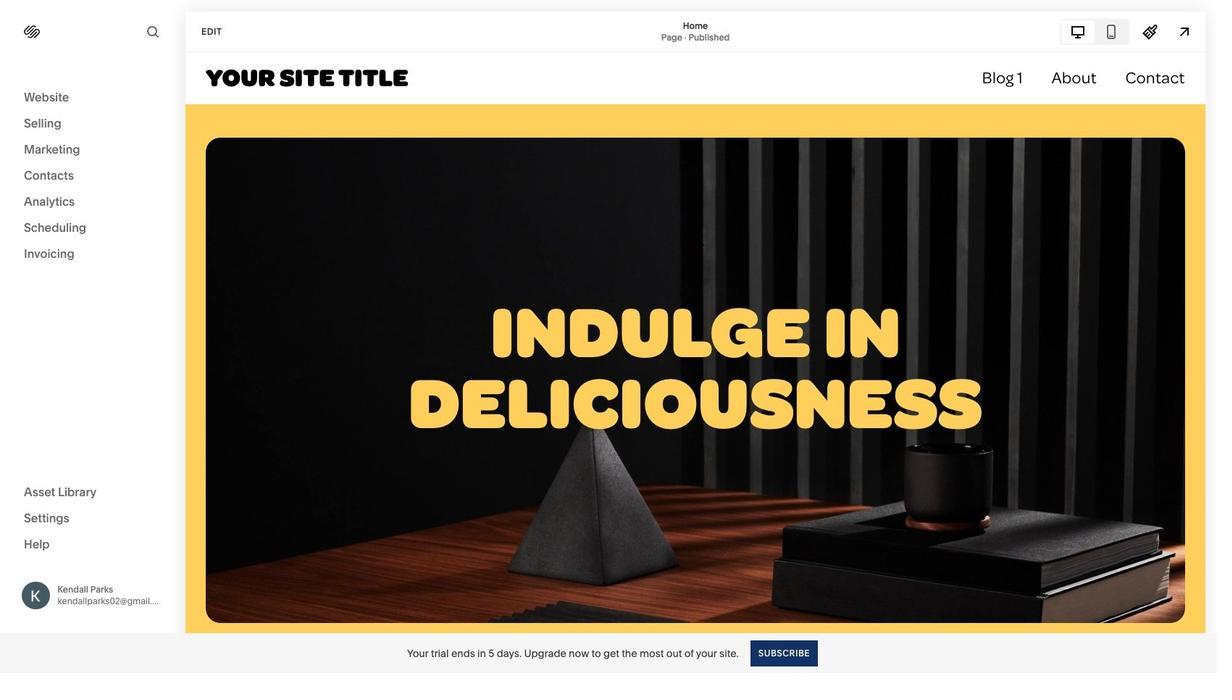 Task type: vqa. For each thing, say whether or not it's contained in the screenshot.
Mobile icon
yes



Task type: describe. For each thing, give the bounding box(es) containing it.
desktop image
[[1071, 24, 1086, 40]]

style image
[[1143, 24, 1159, 40]]



Task type: locate. For each thing, give the bounding box(es) containing it.
tab list
[[1062, 20, 1129, 43]]

mobile image
[[1104, 24, 1120, 40]]

site preview image
[[1177, 24, 1193, 40]]

search image
[[145, 24, 161, 40]]

logo squarespace image
[[24, 24, 40, 40]]



